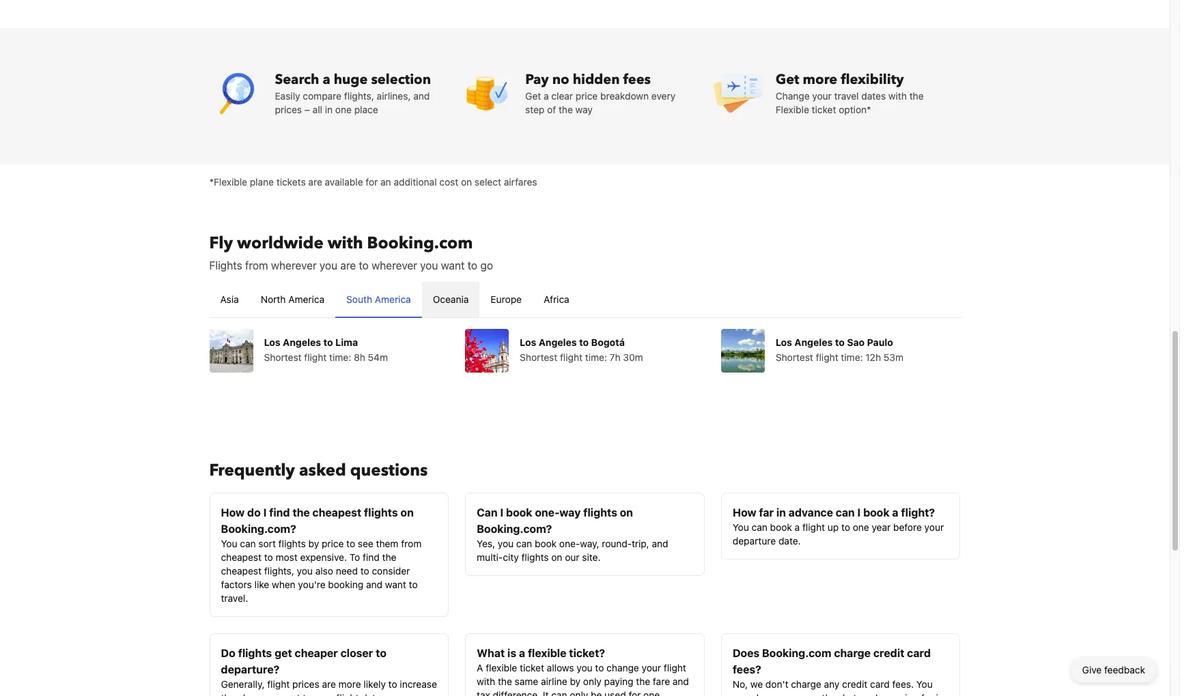 Task type: vqa. For each thing, say whether or not it's contained in the screenshot.
rightmost Booking.com
yes



Task type: locate. For each thing, give the bounding box(es) containing it.
closer up the "likely"
[[341, 647, 373, 660]]

you inside the how far in advance can i book a flight? you can book a flight up to one year before your departure date.
[[733, 522, 749, 533]]

angeles for lima
[[283, 336, 321, 348]]

asia
[[220, 293, 239, 305]]

flights up most
[[279, 538, 306, 550]]

los right los angeles to lima image
[[264, 336, 281, 348]]

1 vertical spatial prices
[[292, 679, 320, 690]]

search
[[275, 70, 319, 88]]

2 shortest from the left
[[520, 351, 558, 363]]

1 horizontal spatial date.
[[779, 535, 801, 547]]

your
[[813, 90, 832, 101], [925, 522, 944, 533], [642, 662, 661, 674], [314, 692, 334, 697]]

by up expensive.
[[308, 538, 319, 550]]

angeles
[[283, 336, 321, 348], [539, 336, 577, 348], [795, 336, 833, 348]]

one inside search a huge selection easily compare flights, airlines, and prices – all in one place
[[335, 104, 352, 115]]

1 angeles from the left
[[283, 336, 321, 348]]

flight left the 7h
[[560, 351, 583, 363]]

1 horizontal spatial one
[[853, 522, 869, 533]]

can down airline
[[551, 690, 567, 697]]

charge up exactly
[[791, 679, 822, 690]]

time: inside los angeles to lima shortest flight time: 8h 54m
[[329, 351, 351, 363]]

0 horizontal spatial booking.com?
[[221, 523, 296, 535]]

booking.com?
[[221, 523, 296, 535], [477, 523, 552, 535]]

how left 'do'
[[221, 507, 245, 519]]

0 horizontal spatial time:
[[329, 351, 351, 363]]

7h
[[610, 351, 621, 363]]

0 vertical spatial booking.com
[[367, 232, 473, 254]]

always
[[751, 692, 781, 697]]

time: down lima
[[329, 351, 351, 363]]

los for los angeles to lima shortest flight time: 8h 54m
[[264, 336, 281, 348]]

0 horizontal spatial los
[[264, 336, 281, 348]]

to down cheaper
[[303, 692, 312, 697]]

1 vertical spatial find
[[363, 552, 380, 563]]

to down ticket?
[[595, 662, 604, 674]]

0 vertical spatial ticket
[[812, 104, 837, 115]]

2 america from the left
[[375, 293, 411, 305]]

to left sao
[[835, 336, 845, 348]]

cheaper
[[295, 647, 338, 660]]

what is a flexible ticket? a flexible ticket allows you to change your flight with the same airline by only paying the fare and tax difference. it can only be used for o
[[477, 647, 689, 697]]

with right dates
[[889, 90, 907, 101]]

charge
[[834, 647, 871, 660], [791, 679, 822, 690]]

flight inside 'los angeles to sao paulo shortest flight time: 12h 53m'
[[816, 351, 839, 363]]

date. down advance at the bottom
[[779, 535, 801, 547]]

0 horizontal spatial flexible
[[486, 662, 517, 674]]

get inside get more flexibility change your travel dates with the flexible ticket option*
[[776, 70, 800, 88]]

only left be
[[570, 690, 588, 697]]

0 horizontal spatial you
[[221, 538, 237, 550]]

go
[[481, 259, 493, 272]]

0 vertical spatial date.
[[779, 535, 801, 547]]

0 vertical spatial want
[[441, 259, 465, 272]]

north america button
[[250, 282, 336, 317]]

flights up way, at the bottom of the page
[[584, 507, 617, 519]]

price inside how do i find the cheapest flights on booking.com? you can sort flights by price to see them from cheapest to most expensive. to find the cheapest flights, you also need to consider factors like when you're booking and want to travel.
[[322, 538, 344, 550]]

one-
[[535, 507, 560, 519], [559, 538, 580, 550]]

fly
[[209, 232, 233, 254]]

flight left 12h
[[816, 351, 839, 363]]

closer
[[341, 647, 373, 660], [238, 692, 265, 697]]

on left our
[[552, 552, 563, 563]]

1 horizontal spatial paying
[[890, 692, 919, 697]]

of
[[547, 104, 556, 115]]

1 horizontal spatial charge
[[834, 647, 871, 660]]

from inside how do i find the cheapest flights on booking.com? you can sort flights by price to see them from cheapest to most expensive. to find the cheapest flights, you also need to consider factors like when you're booking and want to travel.
[[401, 538, 422, 550]]

can inside can i book one-way flights on booking.com? yes, you can book one-way, round-trip, and multi-city flights on our site.
[[516, 538, 532, 550]]

you inside does booking.com charge credit card fees? no, we don't charge any credit card fees. you can always see exactly what you're paying for i
[[917, 679, 933, 690]]

do flights get cheaper closer to departure? generally, flight prices are more likely to increase the closer you get to your flight date.
[[221, 647, 437, 697]]

to right "up" at the bottom right of the page
[[842, 522, 851, 533]]

1 horizontal spatial america
[[375, 293, 411, 305]]

0 horizontal spatial paying
[[604, 676, 634, 688]]

1 horizontal spatial from
[[401, 538, 422, 550]]

0 horizontal spatial find
[[269, 507, 290, 519]]

booking.com
[[367, 232, 473, 254], [762, 647, 832, 660]]

prices for get
[[292, 679, 320, 690]]

can inside what is a flexible ticket? a flexible ticket allows you to change your flight with the same airline by only paying the fare and tax difference. it can only be used for o
[[551, 690, 567, 697]]

1 horizontal spatial ticket
[[812, 104, 837, 115]]

paying inside does booking.com charge credit card fees? no, we don't charge any credit card fees. you can always see exactly what you're paying for i
[[890, 692, 919, 697]]

cheapest
[[313, 507, 362, 519], [221, 552, 262, 563], [221, 565, 262, 577]]

2 horizontal spatial angeles
[[795, 336, 833, 348]]

1 vertical spatial price
[[322, 538, 344, 550]]

1 horizontal spatial closer
[[341, 647, 373, 660]]

is
[[508, 647, 517, 660]]

and right fare
[[673, 676, 689, 688]]

1 vertical spatial date.
[[362, 692, 384, 697]]

can down no, on the right of the page
[[733, 692, 749, 697]]

3 i from the left
[[858, 507, 861, 519]]

2 horizontal spatial shortest
[[776, 351, 814, 363]]

0 horizontal spatial angeles
[[283, 336, 321, 348]]

your left travel
[[813, 90, 832, 101]]

3 los from the left
[[776, 336, 792, 348]]

every
[[652, 90, 676, 101]]

can up city
[[516, 538, 532, 550]]

0 horizontal spatial ticket
[[520, 662, 544, 674]]

2 booking.com? from the left
[[477, 523, 552, 535]]

south america button
[[336, 282, 422, 317]]

closer down generally,
[[238, 692, 265, 697]]

see down the don't
[[783, 692, 799, 697]]

flexible down is
[[486, 662, 517, 674]]

and right trip,
[[652, 538, 669, 550]]

only up be
[[583, 676, 602, 688]]

0 horizontal spatial get
[[525, 90, 541, 101]]

2 horizontal spatial you
[[917, 679, 933, 690]]

0 vertical spatial you
[[733, 522, 749, 533]]

3 time: from the left
[[841, 351, 863, 363]]

a inside search a huge selection easily compare flights, airlines, and prices – all in one place
[[323, 70, 330, 88]]

1 horizontal spatial more
[[803, 70, 838, 88]]

you up city
[[498, 538, 514, 550]]

no,
[[733, 679, 748, 690]]

sort
[[258, 538, 276, 550]]

to left lima
[[323, 336, 333, 348]]

i right can
[[500, 507, 504, 519]]

shortest inside los angeles to lima shortest flight time: 8h 54m
[[264, 351, 302, 363]]

1 horizontal spatial time:
[[585, 351, 607, 363]]

1 horizontal spatial want
[[441, 259, 465, 272]]

the down generally,
[[221, 692, 235, 697]]

1 booking.com? from the left
[[221, 523, 296, 535]]

0 horizontal spatial date.
[[362, 692, 384, 697]]

0 horizontal spatial america
[[288, 293, 325, 305]]

to up the "likely"
[[376, 647, 387, 660]]

angeles for bogotá
[[539, 336, 577, 348]]

1 vertical spatial charge
[[791, 679, 822, 690]]

1 how from the left
[[221, 507, 245, 519]]

can up "departure"
[[752, 522, 768, 533]]

1 vertical spatial get
[[525, 90, 541, 101]]

angeles inside 'los angeles to sao paulo shortest flight time: 12h 53m'
[[795, 336, 833, 348]]

ticket up same
[[520, 662, 544, 674]]

paying down fees.
[[890, 692, 919, 697]]

0 horizontal spatial from
[[245, 259, 268, 272]]

and
[[413, 90, 430, 101], [652, 538, 669, 550], [366, 579, 383, 591], [673, 676, 689, 688]]

angeles inside 'los angeles to bogotá shortest flight time: 7h 30m'
[[539, 336, 577, 348]]

by down allows
[[570, 676, 581, 688]]

0 horizontal spatial want
[[385, 579, 406, 591]]

you up you're
[[297, 565, 313, 577]]

you down ticket?
[[577, 662, 593, 674]]

2 vertical spatial with
[[477, 676, 495, 688]]

a
[[323, 70, 330, 88], [544, 90, 549, 101], [893, 507, 899, 519], [795, 522, 800, 533], [519, 647, 525, 660]]

los angeles to lima image
[[209, 329, 253, 373]]

los inside 'los angeles to sao paulo shortest flight time: 12h 53m'
[[776, 336, 792, 348]]

0 horizontal spatial in
[[325, 104, 333, 115]]

you right fees.
[[917, 679, 933, 690]]

way down hidden
[[576, 104, 593, 115]]

date. inside the how far in advance can i book a flight? you can book a flight up to one year before your departure date.
[[779, 535, 801, 547]]

the right dates
[[910, 90, 924, 101]]

south america
[[346, 293, 411, 305]]

for
[[366, 176, 378, 188], [629, 690, 641, 697], [922, 692, 934, 697]]

how inside how do i find the cheapest flights on booking.com? you can sort flights by price to see them from cheapest to most expensive. to find the cheapest flights, you also need to consider factors like when you're booking and want to travel.
[[221, 507, 245, 519]]

1 horizontal spatial credit
[[874, 647, 905, 660]]

1 los from the left
[[264, 336, 281, 348]]

shortest inside 'los angeles to bogotá shortest flight time: 7h 30m'
[[520, 351, 558, 363]]

prices inside search a huge selection easily compare flights, airlines, and prices – all in one place
[[275, 104, 302, 115]]

price up expensive.
[[322, 538, 344, 550]]

flexible up allows
[[528, 647, 567, 660]]

0 horizontal spatial price
[[322, 538, 344, 550]]

shortest right los angeles to bogotá image
[[520, 351, 558, 363]]

see
[[358, 538, 374, 550], [783, 692, 799, 697]]

1 horizontal spatial booking.com
[[762, 647, 832, 660]]

card
[[907, 647, 931, 660], [870, 679, 890, 690]]

up
[[828, 522, 839, 533]]

credit up fees.
[[874, 647, 905, 660]]

are inside do flights get cheaper closer to departure? generally, flight prices are more likely to increase the closer you get to your flight date.
[[322, 679, 336, 690]]

1 i from the left
[[263, 507, 267, 519]]

how left 'far'
[[733, 507, 757, 519]]

more left the "likely"
[[339, 679, 361, 690]]

you left sort
[[221, 538, 237, 550]]

0 vertical spatial way
[[576, 104, 593, 115]]

los inside los angeles to lima shortest flight time: 8h 54m
[[264, 336, 281, 348]]

1 vertical spatial in
[[777, 507, 786, 519]]

0 vertical spatial see
[[358, 538, 374, 550]]

tickets
[[277, 176, 306, 188]]

2 vertical spatial are
[[322, 679, 336, 690]]

get left cheaper
[[275, 647, 292, 660]]

a inside what is a flexible ticket? a flexible ticket allows you to change your flight with the same airline by only paying the fare and tax difference. it can only be used for o
[[519, 647, 525, 660]]

3 shortest from the left
[[776, 351, 814, 363]]

you
[[320, 259, 338, 272], [420, 259, 438, 272], [498, 538, 514, 550], [297, 565, 313, 577], [577, 662, 593, 674], [267, 692, 283, 697]]

1 vertical spatial one-
[[559, 538, 580, 550]]

2 los from the left
[[520, 336, 536, 348]]

0 horizontal spatial i
[[263, 507, 267, 519]]

0 horizontal spatial by
[[308, 538, 319, 550]]

booking.com? inside can i book one-way flights on booking.com? yes, you can book one-way, round-trip, and multi-city flights on our site.
[[477, 523, 552, 535]]

book right can
[[506, 507, 533, 519]]

prices inside do flights get cheaper closer to departure? generally, flight prices are more likely to increase the closer you get to your flight date.
[[292, 679, 320, 690]]

to right 'need'
[[361, 565, 369, 577]]

give feedback
[[1083, 665, 1146, 676]]

selection
[[371, 70, 431, 88]]

one inside the how far in advance can i book a flight? you can book a flight up to one year before your departure date.
[[853, 522, 869, 533]]

1 vertical spatial with
[[328, 232, 363, 254]]

booking.com? up sort
[[221, 523, 296, 535]]

do
[[221, 647, 236, 660]]

1 horizontal spatial see
[[783, 692, 799, 697]]

2 angeles from the left
[[539, 336, 577, 348]]

get down cheaper
[[286, 692, 300, 697]]

your down cheaper
[[314, 692, 334, 697]]

1 vertical spatial by
[[570, 676, 581, 688]]

0 vertical spatial one
[[335, 104, 352, 115]]

2 i from the left
[[500, 507, 504, 519]]

1 shortest from the left
[[264, 351, 302, 363]]

0 vertical spatial from
[[245, 259, 268, 272]]

you inside can i book one-way flights on booking.com? yes, you can book one-way, round-trip, and multi-city flights on our site.
[[498, 538, 514, 550]]

i right 'do'
[[263, 507, 267, 519]]

los for los angeles to sao paulo shortest flight time: 12h 53m
[[776, 336, 792, 348]]

cost
[[440, 176, 459, 188]]

0 horizontal spatial see
[[358, 538, 374, 550]]

you up "departure"
[[733, 522, 749, 533]]

wherever
[[271, 259, 317, 272], [372, 259, 417, 272]]

for inside what is a flexible ticket? a flexible ticket allows you to change your flight with the same airline by only paying the fare and tax difference. it can only be used for o
[[629, 690, 641, 697]]

los inside 'los angeles to bogotá shortest flight time: 7h 30m'
[[520, 336, 536, 348]]

flight inside 'los angeles to bogotá shortest flight time: 7h 30m'
[[560, 351, 583, 363]]

1 vertical spatial booking.com
[[762, 647, 832, 660]]

0 horizontal spatial one
[[335, 104, 352, 115]]

1 horizontal spatial angeles
[[539, 336, 577, 348]]

frequently
[[209, 459, 295, 482]]

1 horizontal spatial flexible
[[528, 647, 567, 660]]

wherever up south america
[[372, 259, 417, 272]]

and down selection in the left top of the page
[[413, 90, 430, 101]]

0 vertical spatial by
[[308, 538, 319, 550]]

shortest right los angeles to lima image
[[264, 351, 302, 363]]

flight up fare
[[664, 662, 687, 674]]

from right 'them'
[[401, 538, 422, 550]]

flights, inside search a huge selection easily compare flights, airlines, and prices – all in one place
[[344, 90, 374, 101]]

and inside what is a flexible ticket? a flexible ticket allows you to change your flight with the same airline by only paying the fare and tax difference. it can only be used for o
[[673, 676, 689, 688]]

flexible
[[528, 647, 567, 660], [486, 662, 517, 674]]

tab list
[[209, 282, 961, 319]]

can left sort
[[240, 538, 256, 550]]

2 horizontal spatial with
[[889, 90, 907, 101]]

1 vertical spatial flights,
[[264, 565, 294, 577]]

on up the round-
[[620, 507, 633, 519]]

credit up what
[[842, 679, 868, 690]]

step
[[525, 104, 545, 115]]

1 time: from the left
[[329, 351, 351, 363]]

ticket down travel
[[812, 104, 837, 115]]

2 how from the left
[[733, 507, 757, 519]]

1 vertical spatial flexible
[[486, 662, 517, 674]]

price inside pay no hidden fees get a clear price breakdown every step of the way
[[576, 90, 598, 101]]

shortest for los angeles to bogotá shortest flight time: 7h 30m
[[520, 351, 558, 363]]

far
[[759, 507, 774, 519]]

america right north
[[288, 293, 325, 305]]

how inside the how far in advance can i book a flight? you can book a flight up to one year before your departure date.
[[733, 507, 757, 519]]

2 horizontal spatial time:
[[841, 351, 863, 363]]

with inside what is a flexible ticket? a flexible ticket allows you to change your flight with the same airline by only paying the fare and tax difference. it can only be used for o
[[477, 676, 495, 688]]

africa button
[[533, 282, 581, 317]]

1 vertical spatial closer
[[238, 692, 265, 697]]

0 vertical spatial flights,
[[344, 90, 374, 101]]

and inside search a huge selection easily compare flights, airlines, and prices – all in one place
[[413, 90, 430, 101]]

fees.
[[893, 679, 914, 690]]

1 horizontal spatial price
[[576, 90, 598, 101]]

on
[[461, 176, 472, 188], [401, 507, 414, 519], [620, 507, 633, 519], [552, 552, 563, 563]]

airlines,
[[377, 90, 411, 101]]

los right los angeles to bogotá image
[[520, 336, 536, 348]]

you up the "oceania"
[[420, 259, 438, 272]]

tab list containing asia
[[209, 282, 961, 319]]

you
[[733, 522, 749, 533], [221, 538, 237, 550], [917, 679, 933, 690]]

your inside get more flexibility change your travel dates with the flexible ticket option*
[[813, 90, 832, 101]]

can
[[477, 507, 498, 519]]

and down the consider
[[366, 579, 383, 591]]

you inside how do i find the cheapest flights on booking.com? you can sort flights by price to see them from cheapest to most expensive. to find the cheapest flights, you also need to consider factors like when you're booking and want to travel.
[[297, 565, 313, 577]]

find right to
[[363, 552, 380, 563]]

the inside get more flexibility change your travel dates with the flexible ticket option*
[[910, 90, 924, 101]]

tax
[[477, 690, 490, 697]]

1 horizontal spatial how
[[733, 507, 757, 519]]

0 vertical spatial with
[[889, 90, 907, 101]]

lima
[[335, 336, 358, 348]]

paying inside what is a flexible ticket? a flexible ticket allows you to change your flight with the same airline by only paying the fare and tax difference. it can only be used for o
[[604, 676, 634, 688]]

like
[[255, 579, 269, 591]]

paulo
[[867, 336, 894, 348]]

search a huge selection easily compare flights, airlines, and prices – all in one place
[[275, 70, 431, 115]]

city
[[503, 552, 519, 563]]

flight inside the how far in advance can i book a flight? you can book a flight up to one year before your departure date.
[[803, 522, 825, 533]]

america for south america
[[375, 293, 411, 305]]

find right 'do'
[[269, 507, 290, 519]]

1 vertical spatial one
[[853, 522, 869, 533]]

likely
[[364, 679, 386, 690]]

price down hidden
[[576, 90, 598, 101]]

to
[[350, 552, 360, 563]]

flights up 'them'
[[364, 507, 398, 519]]

date. down the "likely"
[[362, 692, 384, 697]]

0 vertical spatial in
[[325, 104, 333, 115]]

time: inside 'los angeles to sao paulo shortest flight time: 12h 53m'
[[841, 351, 863, 363]]

flight?
[[901, 507, 935, 519]]

i inside can i book one-way flights on booking.com? yes, you can book one-way, round-trip, and multi-city flights on our site.
[[500, 507, 504, 519]]

what
[[836, 692, 857, 697]]

on down questions
[[401, 507, 414, 519]]

price
[[576, 90, 598, 101], [322, 538, 344, 550]]

1 horizontal spatial i
[[500, 507, 504, 519]]

on right cost
[[461, 176, 472, 188]]

want inside fly worldwide with booking.com flights from wherever you are to wherever you want to go
[[441, 259, 465, 272]]

flexible
[[776, 104, 809, 115]]

angeles inside los angeles to lima shortest flight time: 8h 54m
[[283, 336, 321, 348]]

booking.com inside fly worldwide with booking.com flights from wherever you are to wherever you want to go
[[367, 232, 473, 254]]

2 vertical spatial you
[[917, 679, 933, 690]]

time: for lima
[[329, 351, 351, 363]]

1 vertical spatial ticket
[[520, 662, 544, 674]]

one
[[335, 104, 352, 115], [853, 522, 869, 533]]

1 horizontal spatial los
[[520, 336, 536, 348]]

1 vertical spatial card
[[870, 679, 890, 690]]

you inside how do i find the cheapest flights on booking.com? you can sort flights by price to see them from cheapest to most expensive. to find the cheapest flights, you also need to consider factors like when you're booking and want to travel.
[[221, 538, 237, 550]]

1 america from the left
[[288, 293, 325, 305]]

los angeles to sao paulo image
[[721, 329, 765, 373]]

1 vertical spatial you
[[221, 538, 237, 550]]

0 vertical spatial prices
[[275, 104, 302, 115]]

south
[[346, 293, 372, 305]]

8h
[[354, 351, 365, 363]]

1 horizontal spatial by
[[570, 676, 581, 688]]

are
[[308, 176, 322, 188], [340, 259, 356, 272], [322, 679, 336, 690]]

1 horizontal spatial in
[[777, 507, 786, 519]]

2 time: from the left
[[585, 351, 607, 363]]

3 angeles from the left
[[795, 336, 833, 348]]

time: inside 'los angeles to bogotá shortest flight time: 7h 30m'
[[585, 351, 607, 363]]

to
[[359, 259, 369, 272], [468, 259, 478, 272], [323, 336, 333, 348], [579, 336, 589, 348], [835, 336, 845, 348], [842, 522, 851, 533], [346, 538, 355, 550], [264, 552, 273, 563], [361, 565, 369, 577], [409, 579, 418, 591], [376, 647, 387, 660], [595, 662, 604, 674], [389, 679, 397, 690], [303, 692, 312, 697]]

with inside fly worldwide with booking.com flights from wherever you are to wherever you want to go
[[328, 232, 363, 254]]

54m
[[368, 351, 388, 363]]

factors
[[221, 579, 252, 591]]

0 horizontal spatial how
[[221, 507, 245, 519]]

need
[[336, 565, 358, 577]]

more up travel
[[803, 70, 838, 88]]

time: left the 7h
[[585, 351, 607, 363]]

flight down advance at the bottom
[[803, 522, 825, 533]]

2 horizontal spatial los
[[776, 336, 792, 348]]

time: down sao
[[841, 351, 863, 363]]

ticket?
[[569, 647, 605, 660]]

by inside what is a flexible ticket? a flexible ticket allows you to change your flight with the same airline by only paying the fare and tax difference. it can only be used for o
[[570, 676, 581, 688]]

angeles down north america button
[[283, 336, 321, 348]]

are right tickets
[[308, 176, 322, 188]]

pay no hidden fees get a clear price breakdown every step of the way
[[525, 70, 676, 115]]

compare
[[303, 90, 342, 101]]

way
[[576, 104, 593, 115], [560, 507, 581, 519]]

booking.com inside does booking.com charge credit card fees? no, we don't charge any credit card fees. you can always see exactly what you're paying for i
[[762, 647, 832, 660]]

a up 'of' at the left of the page
[[544, 90, 549, 101]]

0 vertical spatial price
[[576, 90, 598, 101]]

want
[[441, 259, 465, 272], [385, 579, 406, 591]]

in right 'far'
[[777, 507, 786, 519]]

1 horizontal spatial booking.com?
[[477, 523, 552, 535]]

are down cheaper
[[322, 679, 336, 690]]

los right los angeles to sao paulo image on the right of page
[[776, 336, 792, 348]]

from right the flights
[[245, 259, 268, 272]]

1 vertical spatial want
[[385, 579, 406, 591]]

*flexible
[[209, 176, 247, 188]]

breakdown
[[601, 90, 649, 101]]

1 horizontal spatial with
[[477, 676, 495, 688]]

flights, up when at left bottom
[[264, 565, 294, 577]]

0 vertical spatial closer
[[341, 647, 373, 660]]

*flexible plane tickets are available for an additional cost on select airfares
[[209, 176, 537, 188]]

0 horizontal spatial booking.com
[[367, 232, 473, 254]]

1 vertical spatial are
[[340, 259, 356, 272]]

travel.
[[221, 593, 248, 604]]

los for los angeles to bogotá shortest flight time: 7h 30m
[[520, 336, 536, 348]]



Task type: describe. For each thing, give the bounding box(es) containing it.
most
[[276, 552, 298, 563]]

the left fare
[[636, 676, 650, 688]]

way,
[[580, 538, 599, 550]]

year
[[872, 522, 891, 533]]

0 vertical spatial flexible
[[528, 647, 567, 660]]

fly worldwide with booking.com flights from wherever you are to wherever you want to go
[[209, 232, 493, 272]]

trip,
[[632, 538, 650, 550]]

0 vertical spatial are
[[308, 176, 322, 188]]

1 horizontal spatial card
[[907, 647, 931, 660]]

book up year
[[864, 507, 890, 519]]

fees
[[623, 70, 651, 88]]

your inside the how far in advance can i book a flight? you can book a flight up to one year before your departure date.
[[925, 522, 944, 533]]

when
[[272, 579, 296, 591]]

date. inside do flights get cheaper closer to departure? generally, flight prices are more likely to increase the closer you get to your flight date.
[[362, 692, 384, 697]]

you inside what is a flexible ticket? a flexible ticket allows you to change your flight with the same airline by only paying the fare and tax difference. it can only be used for o
[[577, 662, 593, 674]]

can inside does booking.com charge credit card fees? no, we don't charge any credit card fees. you can always see exactly what you're paying for i
[[733, 692, 749, 697]]

your inside do flights get cheaper closer to departure? generally, flight prices are more likely to increase the closer you get to your flight date.
[[314, 692, 334, 697]]

a up the before
[[893, 507, 899, 519]]

shortest for los angeles to lima shortest flight time: 8h 54m
[[264, 351, 302, 363]]

are inside fly worldwide with booking.com flights from wherever you are to wherever you want to go
[[340, 259, 356, 272]]

does booking.com charge credit card fees? no, we don't charge any credit card fees. you can always see exactly what you're paying for i
[[733, 647, 944, 697]]

flights inside do flights get cheaper closer to departure? generally, flight prices are more likely to increase the closer you get to your flight date.
[[238, 647, 272, 660]]

1 vertical spatial only
[[570, 690, 588, 697]]

los angeles to sao paulo shortest flight time: 12h 53m
[[776, 336, 904, 363]]

1 horizontal spatial find
[[363, 552, 380, 563]]

africa
[[544, 293, 570, 305]]

to up south
[[359, 259, 369, 272]]

the inside do flights get cheaper closer to departure? generally, flight prices are more likely to increase the closer you get to your flight date.
[[221, 692, 235, 697]]

flight inside what is a flexible ticket? a flexible ticket allows you to change your flight with the same airline by only paying the fare and tax difference. it can only be used for o
[[664, 662, 687, 674]]

our
[[565, 552, 580, 563]]

flight inside los angeles to lima shortest flight time: 8h 54m
[[304, 351, 327, 363]]

a inside pay no hidden fees get a clear price breakdown every step of the way
[[544, 90, 549, 101]]

for inside does booking.com charge credit card fees? no, we don't charge any credit card fees. you can always see exactly what you're paying for i
[[922, 692, 934, 697]]

in inside search a huge selection easily compare flights, airlines, and prices – all in one place
[[325, 104, 333, 115]]

ticket inside get more flexibility change your travel dates with the flexible ticket option*
[[812, 104, 837, 115]]

same
[[515, 676, 539, 688]]

clear
[[552, 90, 573, 101]]

additional
[[394, 176, 437, 188]]

america for north america
[[288, 293, 325, 305]]

flights, inside how do i find the cheapest flights on booking.com? you can sort flights by price to see them from cheapest to most expensive. to find the cheapest flights, you also need to consider factors like when you're booking and want to travel.
[[264, 565, 294, 577]]

how for how far in advance can i book a flight?
[[733, 507, 757, 519]]

the inside pay no hidden fees get a clear price breakdown every step of the way
[[559, 104, 573, 115]]

0 vertical spatial credit
[[874, 647, 905, 660]]

europe
[[491, 293, 522, 305]]

0 vertical spatial only
[[583, 676, 602, 688]]

i inside the how far in advance can i book a flight? you can book a flight up to one year before your departure date.
[[858, 507, 861, 519]]

sao
[[847, 336, 865, 348]]

you're
[[298, 579, 326, 591]]

generally,
[[221, 679, 265, 690]]

you for how far in advance can i book a flight?
[[733, 522, 749, 533]]

to inside los angeles to lima shortest flight time: 8h 54m
[[323, 336, 333, 348]]

departure
[[733, 535, 776, 547]]

place
[[354, 104, 378, 115]]

expensive.
[[300, 552, 347, 563]]

plane
[[250, 176, 274, 188]]

can up "up" at the bottom right of the page
[[836, 507, 855, 519]]

from inside fly worldwide with booking.com flights from wherever you are to wherever you want to go
[[245, 259, 268, 272]]

by inside how do i find the cheapest flights on booking.com? you can sort flights by price to see them from cheapest to most expensive. to find the cheapest flights, you also need to consider factors like when you're booking and want to travel.
[[308, 538, 319, 550]]

time: for bogotá
[[585, 351, 607, 363]]

want inside how do i find the cheapest flights on booking.com? you can sort flights by price to see them from cheapest to most expensive. to find the cheapest flights, you also need to consider factors like when you're booking and want to travel.
[[385, 579, 406, 591]]

shortest inside 'los angeles to sao paulo shortest flight time: 12h 53m'
[[776, 351, 814, 363]]

what
[[477, 647, 505, 660]]

0 horizontal spatial credit
[[842, 679, 868, 690]]

you inside do flights get cheaper closer to departure? generally, flight prices are more likely to increase the closer you get to your flight date.
[[267, 692, 283, 697]]

dates
[[862, 90, 886, 101]]

more inside do flights get cheaper closer to departure? generally, flight prices are more likely to increase the closer you get to your flight date.
[[339, 679, 361, 690]]

to down sort
[[264, 552, 273, 563]]

hidden
[[573, 70, 620, 88]]

all
[[313, 104, 322, 115]]

to inside 'los angeles to sao paulo shortest flight time: 12h 53m'
[[835, 336, 845, 348]]

0 horizontal spatial for
[[366, 176, 378, 188]]

in inside the how far in advance can i book a flight? you can book a flight up to one year before your departure date.
[[777, 507, 786, 519]]

airfares
[[504, 176, 537, 188]]

0 horizontal spatial card
[[870, 679, 890, 690]]

12h
[[866, 351, 881, 363]]

give
[[1083, 665, 1102, 676]]

book down 'far'
[[770, 522, 792, 533]]

0 vertical spatial cheapest
[[313, 507, 362, 519]]

–
[[305, 104, 310, 115]]

round-
[[602, 538, 632, 550]]

consider
[[372, 565, 410, 577]]

to down the consider
[[409, 579, 418, 591]]

to right the "likely"
[[389, 679, 397, 690]]

oceania
[[433, 293, 469, 305]]

oceania button
[[422, 282, 480, 317]]

see inside does booking.com charge credit card fees? no, we don't charge any credit card fees. you can always see exactly what you're paying for i
[[783, 692, 799, 697]]

huge
[[334, 70, 368, 88]]

give feedback button
[[1072, 659, 1157, 683]]

allows
[[547, 662, 574, 674]]

i inside how do i find the cheapest flights on booking.com? you can sort flights by price to see them from cheapest to most expensive. to find the cheapest flights, you also need to consider factors like when you're booking and want to travel.
[[263, 507, 267, 519]]

travel
[[835, 90, 859, 101]]

get inside pay no hidden fees get a clear price breakdown every step of the way
[[525, 90, 541, 101]]

site.
[[582, 552, 601, 563]]

don't
[[766, 679, 789, 690]]

an
[[381, 176, 391, 188]]

you for how do i find the cheapest flights on booking.com?
[[221, 538, 237, 550]]

with inside get more flexibility change your travel dates with the flexible ticket option*
[[889, 90, 907, 101]]

flights
[[209, 259, 242, 272]]

to left go
[[468, 259, 478, 272]]

and inside how do i find the cheapest flights on booking.com? you can sort flights by price to see them from cheapest to most expensive. to find the cheapest flights, you also need to consider factors like when you're booking and want to travel.
[[366, 579, 383, 591]]

prices for huge
[[275, 104, 302, 115]]

los angeles to bogotá image
[[465, 329, 509, 373]]

frequently asked questions
[[209, 459, 428, 482]]

0 horizontal spatial charge
[[791, 679, 822, 690]]

yes,
[[477, 538, 495, 550]]

to inside what is a flexible ticket? a flexible ticket allows you to change your flight with the same airline by only paying the fare and tax difference. it can only be used for o
[[595, 662, 604, 674]]

pay
[[525, 70, 549, 88]]

it
[[543, 690, 549, 697]]

0 vertical spatial get
[[275, 647, 292, 660]]

the down frequently asked questions at the bottom left
[[293, 507, 310, 519]]

flight down departure?
[[267, 679, 290, 690]]

2 vertical spatial cheapest
[[221, 565, 262, 577]]

to inside 'los angeles to bogotá shortest flight time: 7h 30m'
[[579, 336, 589, 348]]

flights right city
[[522, 552, 549, 563]]

2 wherever from the left
[[372, 259, 417, 272]]

ticket inside what is a flexible ticket? a flexible ticket allows you to change your flight with the same airline by only paying the fare and tax difference. it can only be used for o
[[520, 662, 544, 674]]

also
[[315, 565, 333, 577]]

way inside can i book one-way flights on booking.com? yes, you can book one-way, round-trip, and multi-city flights on our site.
[[560, 507, 581, 519]]

can inside how do i find the cheapest flights on booking.com? you can sort flights by price to see them from cheapest to most expensive. to find the cheapest flights, you also need to consider factors like when you're booking and want to travel.
[[240, 538, 256, 550]]

you up north america
[[320, 259, 338, 272]]

no
[[552, 70, 570, 88]]

fees?
[[733, 664, 762, 676]]

on inside how do i find the cheapest flights on booking.com? you can sort flights by price to see them from cheapest to most expensive. to find the cheapest flights, you also need to consider factors like when you're booking and want to travel.
[[401, 507, 414, 519]]

30m
[[623, 351, 643, 363]]

1 wherever from the left
[[271, 259, 317, 272]]

can i book one-way flights on booking.com? yes, you can book one-way, round-trip, and multi-city flights on our site.
[[477, 507, 669, 563]]

angeles for sao
[[795, 336, 833, 348]]

available
[[325, 176, 363, 188]]

your inside what is a flexible ticket? a flexible ticket allows you to change your flight with the same airline by only paying the fare and tax difference. it can only be used for o
[[642, 662, 661, 674]]

the up the consider
[[382, 552, 397, 563]]

0 vertical spatial one-
[[535, 507, 560, 519]]

flight down cheaper
[[336, 692, 359, 697]]

do
[[247, 507, 261, 519]]

1 vertical spatial get
[[286, 692, 300, 697]]

bogotá
[[591, 336, 625, 348]]

a
[[477, 662, 483, 674]]

the up difference.
[[498, 676, 512, 688]]

any
[[824, 679, 840, 690]]

see inside how do i find the cheapest flights on booking.com? you can sort flights by price to see them from cheapest to most expensive. to find the cheapest flights, you also need to consider factors like when you're booking and want to travel.
[[358, 538, 374, 550]]

option*
[[839, 104, 871, 115]]

and inside can i book one-way flights on booking.com? yes, you can book one-way, round-trip, and multi-city flights on our site.
[[652, 538, 669, 550]]

book left way, at the bottom of the page
[[535, 538, 557, 550]]

easily
[[275, 90, 300, 101]]

north
[[261, 293, 286, 305]]

fare
[[653, 676, 670, 688]]

flexibility
[[841, 70, 904, 88]]

0 horizontal spatial closer
[[238, 692, 265, 697]]

a down advance at the bottom
[[795, 522, 800, 533]]

way inside pay no hidden fees get a clear price breakdown every step of the way
[[576, 104, 593, 115]]

1 vertical spatial cheapest
[[221, 552, 262, 563]]

how far in advance can i book a flight? you can book a flight up to one year before your departure date.
[[733, 507, 944, 547]]

europe button
[[480, 282, 533, 317]]

select
[[475, 176, 501, 188]]

to up to
[[346, 538, 355, 550]]

you're
[[860, 692, 887, 697]]

we
[[751, 679, 763, 690]]

53m
[[884, 351, 904, 363]]

more inside get more flexibility change your travel dates with the flexible ticket option*
[[803, 70, 838, 88]]

airline
[[541, 676, 567, 688]]

booking.com? inside how do i find the cheapest flights on booking.com? you can sort flights by price to see them from cheapest to most expensive. to find the cheapest flights, you also need to consider factors like when you're booking and want to travel.
[[221, 523, 296, 535]]

be
[[591, 690, 602, 697]]

change
[[776, 90, 810, 101]]

does
[[733, 647, 760, 660]]

difference.
[[493, 690, 541, 697]]

0 vertical spatial charge
[[834, 647, 871, 660]]

to inside the how far in advance can i book a flight? you can book a flight up to one year before your departure date.
[[842, 522, 851, 533]]

get more flexibility change your travel dates with the flexible ticket option*
[[776, 70, 924, 115]]

los angeles to bogotá shortest flight time: 7h 30m
[[520, 336, 643, 363]]

los angeles to lima shortest flight time: 8h 54m
[[264, 336, 388, 363]]

how for how do i find the cheapest flights on booking.com?
[[221, 507, 245, 519]]



